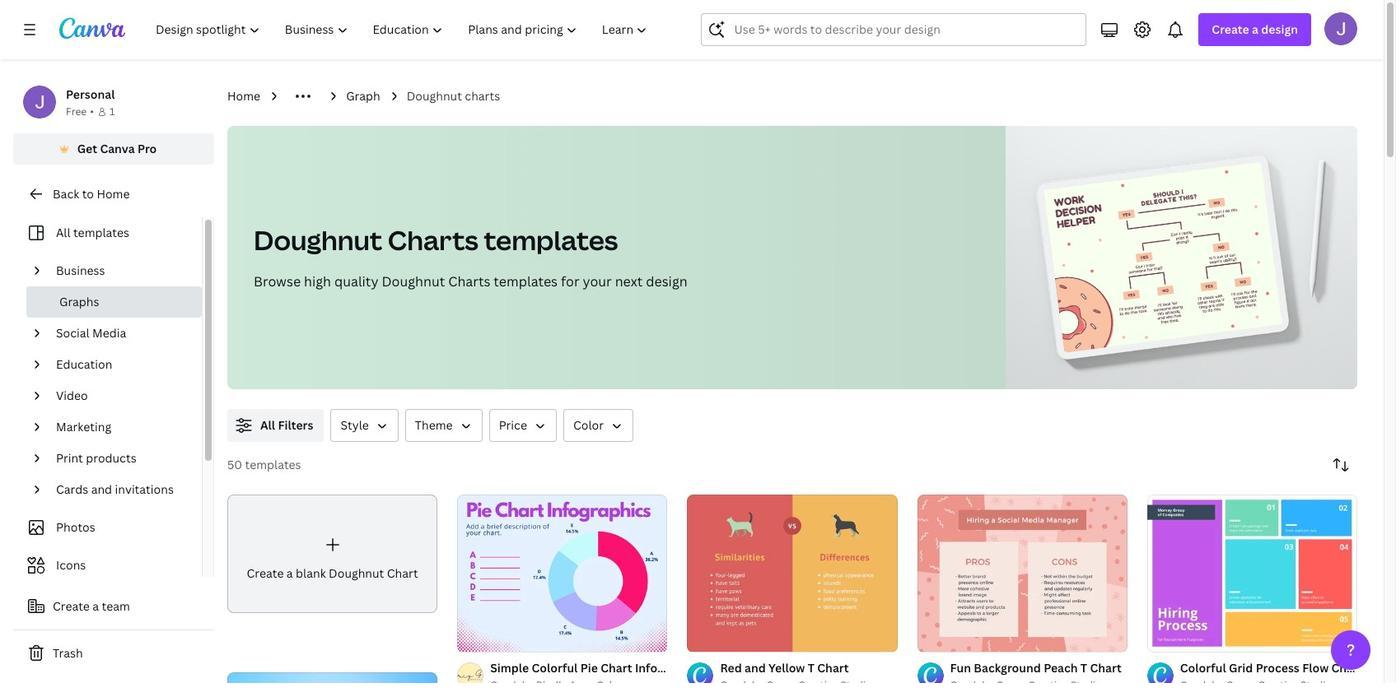 Task type: locate. For each thing, give the bounding box(es) containing it.
all filters button
[[227, 409, 324, 442]]

0 vertical spatial charts
[[388, 222, 479, 258]]

trash
[[53, 646, 83, 662]]

1 horizontal spatial design
[[1262, 21, 1298, 37]]

0 vertical spatial a
[[1252, 21, 1259, 37]]

doughnut up high
[[254, 222, 383, 258]]

1 t from the left
[[808, 661, 815, 677]]

50 templates
[[227, 457, 301, 473]]

2 horizontal spatial a
[[1252, 21, 1259, 37]]

colorful left grid
[[1180, 661, 1226, 677]]

create a team button
[[13, 591, 214, 624]]

1 horizontal spatial colorful
[[1180, 661, 1226, 677]]

None search field
[[701, 13, 1087, 46]]

create for create a blank doughnut chart
[[247, 566, 284, 581]]

•
[[90, 105, 94, 119]]

1 vertical spatial design
[[646, 273, 688, 291]]

business link
[[49, 255, 192, 287]]

icons
[[56, 558, 86, 573]]

all for all templates
[[56, 225, 70, 241]]

back to home link
[[13, 178, 214, 211]]

design
[[1262, 21, 1298, 37], [646, 273, 688, 291]]

and right cards
[[91, 482, 112, 498]]

1 vertical spatial and
[[745, 661, 766, 677]]

print
[[56, 451, 83, 466]]

trash link
[[13, 638, 214, 671]]

home
[[227, 88, 260, 104], [97, 186, 130, 202]]

a
[[1252, 21, 1259, 37], [287, 566, 293, 581], [93, 599, 99, 615]]

video link
[[49, 381, 192, 412]]

create a blank doughnut chart link
[[227, 495, 438, 613]]

design right next
[[646, 273, 688, 291]]

t right peach
[[1081, 661, 1088, 677]]

education link
[[49, 349, 192, 381]]

0 horizontal spatial create
[[53, 599, 90, 615]]

all templates link
[[23, 217, 192, 249]]

t inside "link"
[[1081, 661, 1088, 677]]

all
[[56, 225, 70, 241], [260, 418, 275, 433]]

Sort by button
[[1325, 449, 1358, 482]]

simple colorful pie chart infographics
[[490, 661, 705, 677]]

1 horizontal spatial create
[[247, 566, 284, 581]]

charts
[[388, 222, 479, 258], [448, 273, 491, 291]]

0 horizontal spatial t
[[808, 661, 815, 677]]

a inside dropdown button
[[1252, 21, 1259, 37]]

0 vertical spatial home
[[227, 88, 260, 104]]

design left "jacob simon" image
[[1262, 21, 1298, 37]]

0 vertical spatial design
[[1262, 21, 1298, 37]]

0 vertical spatial create
[[1212, 21, 1250, 37]]

1 vertical spatial charts
[[448, 273, 491, 291]]

create a team
[[53, 599, 130, 615]]

2 horizontal spatial create
[[1212, 21, 1250, 37]]

chart for fun background peach t chart
[[1090, 661, 1122, 677]]

charts down doughnut charts templates
[[448, 273, 491, 291]]

simple colorful pie chart infographics image
[[457, 495, 668, 653]]

t for yellow
[[808, 661, 815, 677]]

team
[[102, 599, 130, 615]]

create a blank doughnut chart element
[[227, 495, 438, 613]]

all inside all filters button
[[260, 418, 275, 433]]

0 horizontal spatial colorful
[[532, 661, 578, 677]]

create inside 'button'
[[53, 599, 90, 615]]

charts
[[465, 88, 500, 104]]

all down back
[[56, 225, 70, 241]]

2 colorful from the left
[[1180, 661, 1226, 677]]

a for design
[[1252, 21, 1259, 37]]

templates down back to home
[[73, 225, 129, 241]]

1 colorful from the left
[[532, 661, 578, 677]]

red and yellow t chart image
[[687, 495, 898, 653]]

fun background peach t chart
[[950, 661, 1122, 677]]

t right yellow
[[808, 661, 815, 677]]

templates
[[484, 222, 618, 258], [73, 225, 129, 241], [494, 273, 558, 291], [245, 457, 301, 473]]

get
[[77, 141, 97, 157]]

t
[[808, 661, 815, 677], [1081, 661, 1088, 677]]

1 horizontal spatial and
[[745, 661, 766, 677]]

all left filters
[[260, 418, 275, 433]]

a inside 'button'
[[93, 599, 99, 615]]

1 horizontal spatial t
[[1081, 661, 1088, 677]]

1 horizontal spatial home
[[227, 88, 260, 104]]

t for peach
[[1081, 661, 1088, 677]]

doughnut
[[407, 88, 462, 104], [254, 222, 383, 258], [382, 273, 445, 291], [329, 566, 384, 581]]

free •
[[66, 105, 94, 119]]

chart for create a blank doughnut chart
[[387, 566, 418, 581]]

doughnut charts
[[407, 88, 500, 104]]

2 vertical spatial a
[[93, 599, 99, 615]]

0 horizontal spatial all
[[56, 225, 70, 241]]

graphs
[[59, 294, 99, 310]]

0 vertical spatial and
[[91, 482, 112, 498]]

1 horizontal spatial a
[[287, 566, 293, 581]]

colorful
[[532, 661, 578, 677], [1180, 661, 1226, 677]]

a for team
[[93, 599, 99, 615]]

2 t from the left
[[1081, 661, 1088, 677]]

0 horizontal spatial and
[[91, 482, 112, 498]]

print products
[[56, 451, 136, 466]]

color
[[573, 418, 604, 433]]

2 vertical spatial create
[[53, 599, 90, 615]]

your
[[583, 273, 612, 291]]

charts up browse high quality doughnut charts templates for your next design
[[388, 222, 479, 258]]

all filters
[[260, 418, 313, 433]]

process
[[1256, 661, 1300, 677]]

and for cards
[[91, 482, 112, 498]]

1 vertical spatial a
[[287, 566, 293, 581]]

browse
[[254, 273, 301, 291]]

1 vertical spatial all
[[260, 418, 275, 433]]

business
[[56, 263, 105, 278]]

all inside the all templates link
[[56, 225, 70, 241]]

0 horizontal spatial a
[[93, 599, 99, 615]]

create inside dropdown button
[[1212, 21, 1250, 37]]

design inside dropdown button
[[1262, 21, 1298, 37]]

1
[[109, 105, 115, 119]]

1 horizontal spatial all
[[260, 418, 275, 433]]

0 vertical spatial all
[[56, 225, 70, 241]]

0 horizontal spatial home
[[97, 186, 130, 202]]

doughnut charts templates image
[[1006, 126, 1358, 390], [1044, 162, 1283, 353]]

jacob simon image
[[1325, 12, 1358, 45]]

theme button
[[405, 409, 482, 442]]

and right red in the right of the page
[[745, 661, 766, 677]]

create
[[1212, 21, 1250, 37], [247, 566, 284, 581], [53, 599, 90, 615]]

and
[[91, 482, 112, 498], [745, 661, 766, 677]]

chart inside "link"
[[1090, 661, 1122, 677]]

colorful left pie
[[532, 661, 578, 677]]

1 vertical spatial create
[[247, 566, 284, 581]]

chart
[[387, 566, 418, 581], [601, 661, 632, 677], [817, 661, 849, 677], [1090, 661, 1122, 677], [1332, 661, 1363, 677]]



Task type: describe. For each thing, give the bounding box(es) containing it.
1 vertical spatial home
[[97, 186, 130, 202]]

red and yellow t chart link
[[720, 660, 872, 678]]

back to home
[[53, 186, 130, 202]]

marketing
[[56, 419, 111, 435]]

50
[[227, 457, 242, 473]]

media
[[92, 325, 126, 341]]

create for create a design
[[1212, 21, 1250, 37]]

photos link
[[23, 512, 192, 544]]

pro
[[138, 141, 157, 157]]

chart for red and yellow t chart
[[817, 661, 849, 677]]

doughnut left charts
[[407, 88, 462, 104]]

price
[[499, 418, 527, 433]]

browse high quality doughnut charts templates for your next design
[[254, 273, 688, 291]]

next
[[615, 273, 643, 291]]

colorful inside "link"
[[532, 661, 578, 677]]

doughnut charts templates
[[254, 222, 618, 258]]

simple
[[490, 661, 529, 677]]

create a blank doughnut chart
[[247, 566, 418, 581]]

doughnut right blank
[[329, 566, 384, 581]]

blank
[[296, 566, 326, 581]]

yellow
[[769, 661, 805, 677]]

chart inside "link"
[[601, 661, 632, 677]]

invitations
[[115, 482, 174, 498]]

style
[[341, 418, 369, 433]]

all templates
[[56, 225, 129, 241]]

templates left for
[[494, 273, 558, 291]]

icons link
[[23, 550, 192, 582]]

photos
[[56, 520, 95, 535]]

personal
[[66, 87, 115, 102]]

red
[[720, 661, 742, 677]]

all for all filters
[[260, 418, 275, 433]]

fun background peach t chart link
[[950, 660, 1122, 678]]

colorful grid process flow chart
[[1180, 661, 1363, 677]]

price button
[[489, 409, 557, 442]]

pie
[[581, 661, 598, 677]]

colorful grid process flow chart link
[[1180, 660, 1363, 678]]

blue data pie chart infographic image
[[227, 673, 438, 684]]

flow
[[1303, 661, 1329, 677]]

free
[[66, 105, 87, 119]]

education
[[56, 357, 112, 372]]

templates up for
[[484, 222, 618, 258]]

templates right 50
[[245, 457, 301, 473]]

high
[[304, 273, 331, 291]]

chart for colorful grid process flow chart
[[1332, 661, 1363, 677]]

marketing link
[[49, 412, 192, 443]]

cards and invitations link
[[49, 475, 192, 506]]

red and yellow t chart
[[720, 661, 849, 677]]

graph link
[[346, 87, 380, 105]]

a for blank
[[287, 566, 293, 581]]

get canva pro
[[77, 141, 157, 157]]

top level navigation element
[[145, 13, 662, 46]]

Search search field
[[734, 14, 1076, 45]]

canva
[[100, 141, 135, 157]]

fun background peach t chart image
[[917, 495, 1128, 653]]

home link
[[227, 87, 260, 105]]

graph
[[346, 88, 380, 104]]

peach
[[1044, 661, 1078, 677]]

print products link
[[49, 443, 192, 475]]

get canva pro button
[[13, 133, 214, 165]]

cards and invitations
[[56, 482, 174, 498]]

products
[[86, 451, 136, 466]]

infographics
[[635, 661, 705, 677]]

doughnut down doughnut charts templates
[[382, 273, 445, 291]]

social media
[[56, 325, 126, 341]]

grid
[[1229, 661, 1253, 677]]

fun
[[950, 661, 971, 677]]

cards
[[56, 482, 88, 498]]

to
[[82, 186, 94, 202]]

social media link
[[49, 318, 192, 349]]

filters
[[278, 418, 313, 433]]

colorful grid process flow chart image
[[1147, 495, 1358, 653]]

and for red
[[745, 661, 766, 677]]

video
[[56, 388, 88, 404]]

for
[[561, 273, 580, 291]]

social
[[56, 325, 90, 341]]

background
[[974, 661, 1041, 677]]

create for create a team
[[53, 599, 90, 615]]

simple colorful pie chart infographics link
[[490, 660, 705, 678]]

theme
[[415, 418, 453, 433]]

quality
[[334, 273, 379, 291]]

style button
[[331, 409, 399, 442]]

color button
[[563, 409, 634, 442]]

create a design
[[1212, 21, 1298, 37]]

create a design button
[[1199, 13, 1312, 46]]

back
[[53, 186, 79, 202]]

0 horizontal spatial design
[[646, 273, 688, 291]]



Task type: vqa. For each thing, say whether or not it's contained in the screenshot.
Power Now
no



